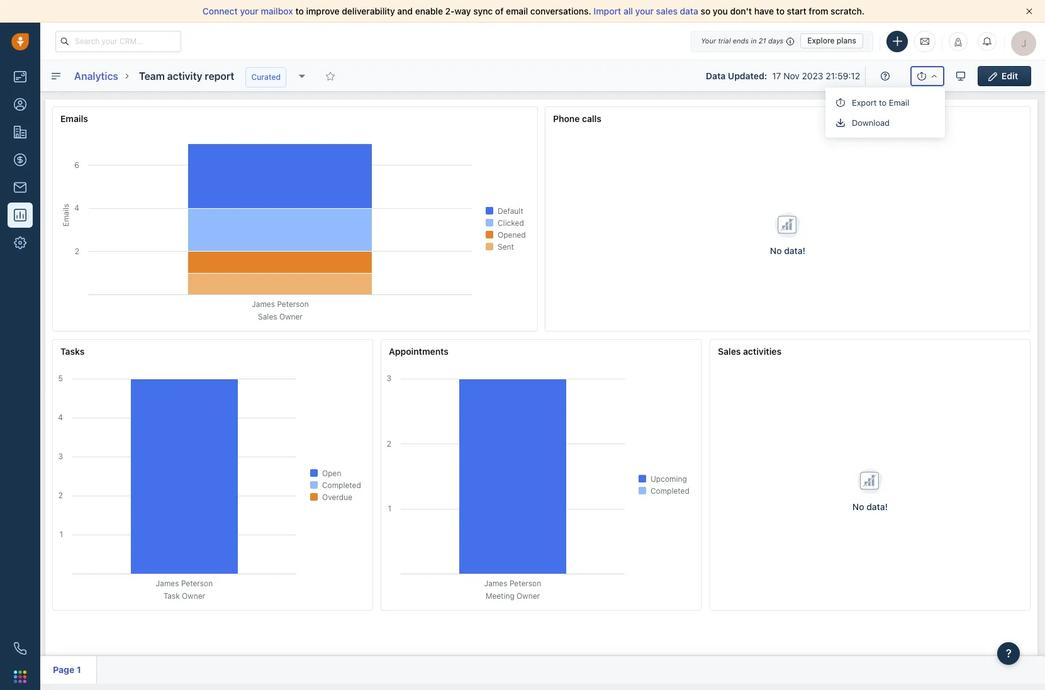 Task type: locate. For each thing, give the bounding box(es) containing it.
start
[[787, 6, 807, 16]]

your trial ends in 21 days
[[701, 37, 784, 45]]

ends
[[733, 37, 749, 45]]

from
[[809, 6, 829, 16]]

enable
[[415, 6, 443, 16]]

conversations.
[[531, 6, 592, 16]]

your right all on the top right of the page
[[636, 6, 654, 16]]

your left mailbox at the left
[[240, 6, 259, 16]]

connect your mailbox link
[[203, 6, 296, 16]]

deliverability
[[342, 6, 395, 16]]

your
[[240, 6, 259, 16], [636, 6, 654, 16]]

0 horizontal spatial your
[[240, 6, 259, 16]]

have
[[755, 6, 774, 16]]

freshworks switcher image
[[14, 671, 26, 683]]

1 horizontal spatial your
[[636, 6, 654, 16]]

scratch.
[[831, 6, 865, 16]]

in
[[751, 37, 757, 45]]

2-
[[445, 6, 455, 16]]

to left start
[[777, 6, 785, 16]]

days
[[769, 37, 784, 45]]

import
[[594, 6, 621, 16]]

to
[[296, 6, 304, 16], [777, 6, 785, 16]]

email
[[506, 6, 528, 16]]

explore
[[808, 36, 835, 45]]

to right mailbox at the left
[[296, 6, 304, 16]]

phone element
[[8, 636, 33, 662]]

0 horizontal spatial to
[[296, 6, 304, 16]]

import all your sales data link
[[594, 6, 701, 16]]

1 horizontal spatial to
[[777, 6, 785, 16]]

explore plans link
[[801, 33, 864, 48]]

sales
[[656, 6, 678, 16]]

all
[[624, 6, 633, 16]]

so
[[701, 6, 711, 16]]



Task type: describe. For each thing, give the bounding box(es) containing it.
1 to from the left
[[296, 6, 304, 16]]

your
[[701, 37, 716, 45]]

phone image
[[14, 643, 26, 655]]

mailbox
[[261, 6, 293, 16]]

connect your mailbox to improve deliverability and enable 2-way sync of email conversations. import all your sales data so you don't have to start from scratch.
[[203, 6, 865, 16]]

close image
[[1027, 8, 1033, 14]]

trial
[[718, 37, 731, 45]]

connect
[[203, 6, 238, 16]]

sync
[[474, 6, 493, 16]]

2 to from the left
[[777, 6, 785, 16]]

Search your CRM... text field
[[55, 31, 181, 52]]

you
[[713, 6, 728, 16]]

1 your from the left
[[240, 6, 259, 16]]

of
[[495, 6, 504, 16]]

and
[[397, 6, 413, 16]]

data
[[680, 6, 699, 16]]

plans
[[837, 36, 857, 45]]

what's new image
[[954, 37, 963, 46]]

don't
[[731, 6, 752, 16]]

improve
[[306, 6, 340, 16]]

send email image
[[921, 36, 930, 46]]

21
[[759, 37, 767, 45]]

explore plans
[[808, 36, 857, 45]]

2 your from the left
[[636, 6, 654, 16]]

way
[[455, 6, 471, 16]]



